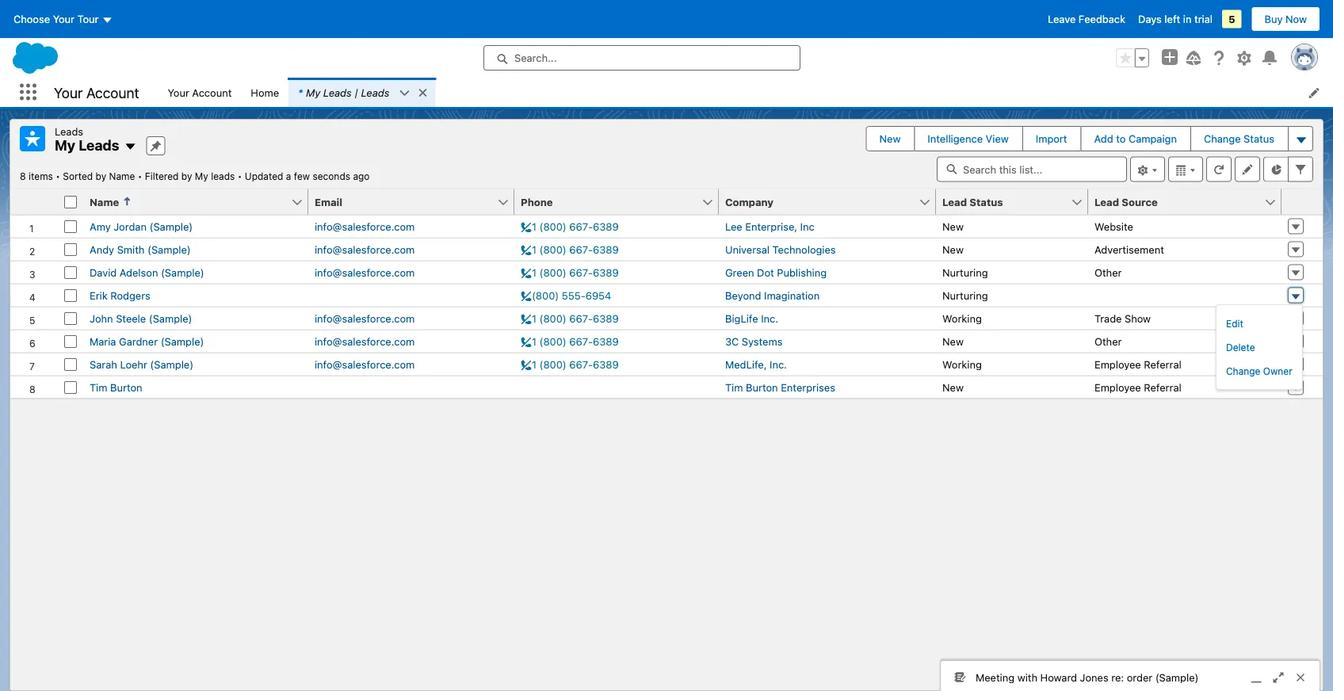 Task type: vqa. For each thing, say whether or not it's contained in the screenshot.
My Leads
yes



Task type: describe. For each thing, give the bounding box(es) containing it.
info@salesforce.com link for david adelson (sample)
[[315, 266, 415, 278]]

biglife inc. link
[[725, 312, 778, 324]]

publishing
[[777, 266, 827, 278]]

few
[[294, 171, 310, 182]]

list containing your account
[[158, 78, 1333, 107]]

show
[[1125, 312, 1151, 324]]

6 click to dial disabled image from the top
[[521, 335, 619, 347]]

nurturing for beyond imagination
[[943, 289, 988, 301]]

lee
[[725, 220, 743, 232]]

lee enterprise, inc
[[725, 220, 815, 232]]

medlife, inc. link
[[725, 358, 787, 370]]

home
[[251, 86, 279, 98]]

technologies
[[773, 243, 836, 255]]

8
[[20, 171, 26, 182]]

buy now button
[[1251, 6, 1321, 32]]

new for lee enterprise, inc
[[943, 220, 964, 232]]

(sample) right the order
[[1156, 671, 1199, 683]]

amy jordan (sample) link
[[90, 220, 193, 232]]

0 horizontal spatial your account
[[54, 84, 139, 101]]

2 text default image from the left
[[399, 88, 410, 99]]

3 • from the left
[[238, 171, 242, 182]]

buy
[[1265, 13, 1283, 25]]

adelson
[[120, 266, 158, 278]]

re:
[[1112, 671, 1124, 683]]

(sample) for john steele (sample)
[[149, 312, 192, 324]]

trial
[[1195, 13, 1213, 25]]

leads
[[211, 171, 235, 182]]

working for biglife inc.
[[943, 312, 982, 324]]

rodgers
[[110, 289, 150, 301]]

lead source
[[1095, 196, 1158, 208]]

tour
[[77, 13, 99, 25]]

imagination
[[764, 289, 820, 301]]

inc. for biglife inc.
[[761, 312, 778, 324]]

info@salesforce.com for andy smith (sample)
[[315, 243, 415, 255]]

tim burton link
[[90, 381, 142, 393]]

new inside button
[[879, 133, 901, 145]]

add
[[1094, 133, 1113, 145]]

(sample) for sarah loehr (sample)
[[150, 358, 194, 370]]

lead source button
[[1088, 189, 1264, 214]]

other for nurturing
[[1095, 266, 1122, 278]]

buy now
[[1265, 13, 1307, 25]]

items
[[29, 171, 53, 182]]

info@salesforce.com for amy jordan (sample)
[[315, 220, 415, 232]]

2 horizontal spatial my
[[306, 86, 320, 98]]

feedback
[[1079, 13, 1126, 25]]

lead source element
[[1088, 189, 1291, 215]]

andy smith (sample) link
[[90, 243, 191, 255]]

|
[[355, 86, 358, 98]]

new for tim burton enterprises
[[943, 381, 964, 393]]

your inside popup button
[[53, 13, 75, 25]]

in
[[1183, 13, 1192, 25]]

david adelson (sample) link
[[90, 266, 204, 278]]

home link
[[241, 78, 289, 107]]

your account link
[[158, 78, 241, 107]]

order
[[1127, 671, 1153, 683]]

tim for tim burton
[[90, 381, 107, 393]]

leads left "|"
[[323, 86, 352, 98]]

email
[[315, 196, 342, 208]]

green dot publishing link
[[725, 266, 827, 278]]

green
[[725, 266, 754, 278]]

sarah
[[90, 358, 117, 370]]

source
[[1122, 196, 1158, 208]]

david
[[90, 266, 117, 278]]

leave feedback link
[[1048, 13, 1126, 25]]

john
[[90, 312, 113, 324]]

1 • from the left
[[56, 171, 60, 182]]

john steele (sample)
[[90, 312, 192, 324]]

lead for lead source
[[1095, 196, 1119, 208]]

click to dial disabled image for lee
[[521, 220, 619, 232]]

your account inside 'link'
[[168, 86, 232, 98]]

seconds
[[313, 171, 350, 182]]

david adelson (sample)
[[90, 266, 204, 278]]

click to dial disabled image for beyond
[[521, 289, 611, 301]]

tim burton
[[90, 381, 142, 393]]

burton for tim burton
[[110, 381, 142, 393]]

trade
[[1095, 312, 1122, 324]]

leave
[[1048, 13, 1076, 25]]

sarah loehr (sample) link
[[90, 358, 194, 370]]

now
[[1286, 13, 1307, 25]]

info@salesforce.com link for maria gardner (sample)
[[315, 335, 415, 347]]

enterprise,
[[745, 220, 798, 232]]

tim for tim burton enterprises
[[725, 381, 743, 393]]

intelligence view
[[928, 133, 1009, 145]]

item number image
[[10, 189, 58, 214]]

info@salesforce.com for david adelson (sample)
[[315, 266, 415, 278]]

my leads|leads|list view element
[[10, 119, 1324, 691]]

campaign
[[1129, 133, 1177, 145]]

change
[[1204, 133, 1241, 145]]

andy
[[90, 243, 114, 255]]

2 by from the left
[[181, 171, 192, 182]]

days
[[1138, 13, 1162, 25]]

lead status button
[[936, 189, 1071, 214]]

click to dial disabled image for biglife
[[521, 312, 619, 324]]

new button
[[867, 127, 914, 151]]

dot
[[757, 266, 774, 278]]

ago
[[353, 171, 370, 182]]

amy jordan (sample)
[[90, 220, 193, 232]]

website
[[1095, 220, 1133, 232]]

3c
[[725, 335, 739, 347]]

info@salesforce.com link for john steele (sample)
[[315, 312, 415, 324]]

view
[[986, 133, 1009, 145]]

updated
[[245, 171, 283, 182]]

3c systems link
[[725, 335, 783, 347]]

other for new
[[1095, 335, 1122, 347]]

action element
[[1282, 189, 1323, 215]]

new for 3c systems
[[943, 335, 964, 347]]

add to campaign button
[[1082, 127, 1190, 151]]

status for lead status
[[970, 196, 1003, 208]]

to
[[1116, 133, 1126, 145]]

choose your tour button
[[13, 6, 114, 32]]

gardner
[[119, 335, 158, 347]]

john steele (sample) link
[[90, 312, 192, 324]]

lead for lead status
[[943, 196, 967, 208]]

choose your tour
[[13, 13, 99, 25]]

employee for working
[[1095, 358, 1141, 370]]

steele
[[116, 312, 146, 324]]

*
[[298, 86, 303, 98]]

phone element
[[514, 189, 728, 215]]

(sample) for maria gardner (sample)
[[161, 335, 204, 347]]

2 vertical spatial my
[[195, 171, 208, 182]]



Task type: locate. For each thing, give the bounding box(es) containing it.
(sample) for david adelson (sample)
[[161, 266, 204, 278]]

0 vertical spatial status
[[1244, 133, 1275, 145]]

employee referral for working
[[1095, 358, 1182, 370]]

0 horizontal spatial my
[[55, 137, 75, 154]]

2 referral from the top
[[1144, 381, 1182, 393]]

account inside your account 'link'
[[192, 86, 232, 98]]

medlife, inc.
[[725, 358, 787, 370]]

7 click to dial disabled image from the top
[[521, 358, 619, 370]]

2 working from the top
[[943, 358, 982, 370]]

1 horizontal spatial text default image
[[417, 87, 428, 98]]

0 horizontal spatial status
[[970, 196, 1003, 208]]

None search field
[[937, 157, 1127, 182]]

phone button
[[514, 189, 702, 214]]

click to dial disabled image for medlife,
[[521, 358, 619, 370]]

2 nurturing from the top
[[943, 289, 988, 301]]

employee referral for new
[[1095, 381, 1182, 393]]

change status
[[1204, 133, 1275, 145]]

(sample) right gardner
[[161, 335, 204, 347]]

green dot publishing
[[725, 266, 827, 278]]

lee enterprise, inc link
[[725, 220, 815, 232]]

company element
[[719, 189, 946, 215]]

sorted
[[63, 171, 93, 182]]

inc. down beyond imagination
[[761, 312, 778, 324]]

meeting
[[976, 671, 1015, 683]]

my up sorted
[[55, 137, 75, 154]]

click to dial disabled image for universal
[[521, 243, 619, 255]]

2 burton from the left
[[746, 381, 778, 393]]

name inside button
[[90, 196, 119, 208]]

0 horizontal spatial account
[[86, 84, 139, 101]]

tim burton enterprises
[[725, 381, 835, 393]]

employee for new
[[1095, 381, 1141, 393]]

0 vertical spatial inc.
[[761, 312, 778, 324]]

add to campaign
[[1094, 133, 1177, 145]]

my right the "*"
[[306, 86, 320, 98]]

filtered
[[145, 171, 179, 182]]

1 horizontal spatial your account
[[168, 86, 232, 98]]

(sample)
[[149, 220, 193, 232], [147, 243, 191, 255], [161, 266, 204, 278], [149, 312, 192, 324], [161, 335, 204, 347], [150, 358, 194, 370], [1156, 671, 1199, 683]]

account left the home link
[[192, 86, 232, 98]]

smith
[[117, 243, 145, 255]]

0 horizontal spatial burton
[[110, 381, 142, 393]]

group
[[1116, 48, 1149, 67]]

5 info@salesforce.com link from the top
[[315, 335, 415, 347]]

lead
[[943, 196, 967, 208], [1095, 196, 1119, 208]]

maria
[[90, 335, 116, 347]]

4 click to dial disabled image from the top
[[521, 289, 611, 301]]

search... button
[[484, 45, 801, 71]]

1 vertical spatial referral
[[1144, 381, 1182, 393]]

maria gardner (sample)
[[90, 335, 204, 347]]

0 horizontal spatial lead
[[943, 196, 967, 208]]

3c systems
[[725, 335, 783, 347]]

(sample) for amy jordan (sample)
[[149, 220, 193, 232]]

name element
[[83, 189, 318, 215]]

leads right "|"
[[361, 86, 389, 98]]

leads left text default icon
[[79, 137, 119, 154]]

2 info@salesforce.com link from the top
[[315, 243, 415, 255]]

1 info@salesforce.com from the top
[[315, 220, 415, 232]]

action image
[[1282, 189, 1323, 214]]

email button
[[308, 189, 497, 214]]

referral for new
[[1144, 381, 1182, 393]]

0 vertical spatial my
[[306, 86, 320, 98]]

1 info@salesforce.com link from the top
[[315, 220, 415, 232]]

universal
[[725, 243, 770, 255]]

tim
[[90, 381, 107, 393], [725, 381, 743, 393]]

text default image
[[417, 87, 428, 98], [399, 88, 410, 99]]

info@salesforce.com link for amy jordan (sample)
[[315, 220, 415, 232]]

name up 'amy'
[[90, 196, 119, 208]]

erik rodgers
[[90, 289, 150, 301]]

referral
[[1144, 358, 1182, 370], [1144, 381, 1182, 393]]

(sample) for andy smith (sample)
[[147, 243, 191, 255]]

info@salesforce.com link
[[315, 220, 415, 232], [315, 243, 415, 255], [315, 266, 415, 278], [315, 312, 415, 324], [315, 335, 415, 347], [315, 358, 415, 370]]

click to dial disabled image for green
[[521, 266, 619, 278]]

by right sorted
[[96, 171, 106, 182]]

1 employee from the top
[[1095, 358, 1141, 370]]

0 vertical spatial nurturing
[[943, 266, 988, 278]]

info@salesforce.com for maria gardner (sample)
[[315, 335, 415, 347]]

enterprises
[[781, 381, 835, 393]]

status inside change status button
[[1244, 133, 1275, 145]]

andy smith (sample)
[[90, 243, 191, 255]]

4 info@salesforce.com link from the top
[[315, 312, 415, 324]]

advertisement
[[1095, 243, 1164, 255]]

none search field inside my leads|leads|list view element
[[937, 157, 1127, 182]]

other down advertisement
[[1095, 266, 1122, 278]]

2 employee referral from the top
[[1095, 381, 1182, 393]]

5 click to dial disabled image from the top
[[521, 312, 619, 324]]

2 horizontal spatial •
[[238, 171, 242, 182]]

sarah loehr (sample)
[[90, 358, 194, 370]]

0 vertical spatial referral
[[1144, 358, 1182, 370]]

inc
[[800, 220, 815, 232]]

1 horizontal spatial my
[[195, 171, 208, 182]]

2 other from the top
[[1095, 335, 1122, 347]]

burton down medlife, inc. link on the right bottom of the page
[[746, 381, 778, 393]]

1 vertical spatial other
[[1095, 335, 1122, 347]]

tim down medlife, at the right of page
[[725, 381, 743, 393]]

other
[[1095, 266, 1122, 278], [1095, 335, 1122, 347]]

0 horizontal spatial •
[[56, 171, 60, 182]]

4 info@salesforce.com from the top
[[315, 312, 415, 324]]

list
[[158, 78, 1333, 107]]

3 info@salesforce.com from the top
[[315, 266, 415, 278]]

0 horizontal spatial text default image
[[399, 88, 410, 99]]

1 vertical spatial name
[[90, 196, 119, 208]]

import
[[1036, 133, 1067, 145]]

my leads grid
[[10, 189, 1323, 399]]

import button
[[1023, 127, 1080, 151]]

trade show
[[1095, 312, 1151, 324]]

inc. for medlife, inc.
[[770, 358, 787, 370]]

info@salesforce.com for john steele (sample)
[[315, 312, 415, 324]]

1 burton from the left
[[110, 381, 142, 393]]

0 vertical spatial other
[[1095, 266, 1122, 278]]

leave feedback
[[1048, 13, 1126, 25]]

0 vertical spatial employee
[[1095, 358, 1141, 370]]

burton for tim burton enterprises
[[746, 381, 778, 393]]

lead inside button
[[943, 196, 967, 208]]

• left filtered
[[138, 171, 142, 182]]

info@salesforce.com link for sarah loehr (sample)
[[315, 358, 415, 370]]

my leads
[[55, 137, 119, 154]]

erik rodgers link
[[90, 289, 150, 301]]

1 vertical spatial employee referral
[[1095, 381, 1182, 393]]

1 click to dial disabled image from the top
[[521, 220, 619, 232]]

intelligence
[[928, 133, 983, 145]]

1 working from the top
[[943, 312, 982, 324]]

other down trade
[[1095, 335, 1122, 347]]

beyond imagination
[[725, 289, 820, 301]]

1 horizontal spatial account
[[192, 86, 232, 98]]

1 horizontal spatial status
[[1244, 133, 1275, 145]]

change status button
[[1191, 127, 1287, 151]]

5 info@salesforce.com from the top
[[315, 335, 415, 347]]

* my leads | leads
[[298, 86, 389, 98]]

by right filtered
[[181, 171, 192, 182]]

biglife
[[725, 312, 758, 324]]

info@salesforce.com
[[315, 220, 415, 232], [315, 243, 415, 255], [315, 266, 415, 278], [315, 312, 415, 324], [315, 335, 415, 347], [315, 358, 415, 370]]

systems
[[742, 335, 783, 347]]

cell
[[58, 189, 83, 215], [308, 283, 514, 306], [1088, 283, 1282, 306], [308, 375, 514, 398], [514, 375, 719, 398]]

company
[[725, 196, 774, 208]]

lead status
[[943, 196, 1003, 208]]

0 vertical spatial working
[[943, 312, 982, 324]]

lead up website
[[1095, 196, 1119, 208]]

inc.
[[761, 312, 778, 324], [770, 358, 787, 370]]

5
[[1229, 13, 1235, 25]]

meeting with howard jones re: order (sample)
[[976, 671, 1199, 683]]

beyond imagination link
[[725, 289, 820, 301]]

1 nurturing from the top
[[943, 266, 988, 278]]

1 vertical spatial working
[[943, 358, 982, 370]]

1 horizontal spatial •
[[138, 171, 142, 182]]

1 vertical spatial status
[[970, 196, 1003, 208]]

2 tim from the left
[[725, 381, 743, 393]]

list item containing *
[[289, 78, 435, 107]]

company button
[[719, 189, 919, 214]]

your
[[53, 13, 75, 25], [54, 84, 83, 101], [168, 86, 189, 98]]

burton
[[110, 381, 142, 393], [746, 381, 778, 393]]

1 text default image from the left
[[417, 87, 428, 98]]

inc. up tim burton enterprises link
[[770, 358, 787, 370]]

list item
[[289, 78, 435, 107]]

0 horizontal spatial by
[[96, 171, 106, 182]]

status inside the lead status button
[[970, 196, 1003, 208]]

info@salesforce.com for sarah loehr (sample)
[[315, 358, 415, 370]]

1 lead from the left
[[943, 196, 967, 208]]

burton down loehr
[[110, 381, 142, 393]]

lead down intelligence
[[943, 196, 967, 208]]

referral for working
[[1144, 358, 1182, 370]]

info@salesforce.com link for andy smith (sample)
[[315, 243, 415, 255]]

email element
[[308, 189, 524, 215]]

my leads status
[[20, 171, 245, 182]]

status down search my leads list view. "search field" on the top right of page
[[970, 196, 1003, 208]]

2 employee from the top
[[1095, 381, 1141, 393]]

(sample) down maria gardner (sample) link
[[150, 358, 194, 370]]

lead status element
[[936, 189, 1098, 215]]

amy
[[90, 220, 111, 232]]

1 horizontal spatial lead
[[1095, 196, 1119, 208]]

universal technologies
[[725, 243, 836, 255]]

1 tim from the left
[[90, 381, 107, 393]]

1 vertical spatial employee
[[1095, 381, 1141, 393]]

• right leads on the left top
[[238, 171, 242, 182]]

6 info@salesforce.com link from the top
[[315, 358, 415, 370]]

Search My Leads list view. search field
[[937, 157, 1127, 182]]

3 click to dial disabled image from the top
[[521, 266, 619, 278]]

(sample) down name button
[[149, 220, 193, 232]]

your inside 'link'
[[168, 86, 189, 98]]

1 referral from the top
[[1144, 358, 1182, 370]]

1 other from the top
[[1095, 266, 1122, 278]]

0 vertical spatial name
[[109, 171, 135, 182]]

3 info@salesforce.com link from the top
[[315, 266, 415, 278]]

nurturing for green dot publishing
[[943, 266, 988, 278]]

working for medlife, inc.
[[943, 358, 982, 370]]

1 by from the left
[[96, 171, 106, 182]]

(sample) right adelson
[[161, 266, 204, 278]]

lead inside button
[[1095, 196, 1119, 208]]

biglife inc.
[[725, 312, 778, 324]]

leads up sorted
[[55, 125, 83, 137]]

• right items
[[56, 171, 60, 182]]

0 horizontal spatial tim
[[90, 381, 107, 393]]

working
[[943, 312, 982, 324], [943, 358, 982, 370]]

2 click to dial disabled image from the top
[[521, 243, 619, 255]]

1 horizontal spatial by
[[181, 171, 192, 182]]

1 vertical spatial inc.
[[770, 358, 787, 370]]

medlife,
[[725, 358, 767, 370]]

phone
[[521, 196, 553, 208]]

my left leads on the left top
[[195, 171, 208, 182]]

status for change status
[[1244, 133, 1275, 145]]

(sample) up the david adelson (sample) link
[[147, 243, 191, 255]]

8 items • sorted by name • filtered by my leads • updated a few seconds ago
[[20, 171, 370, 182]]

account
[[86, 84, 139, 101], [192, 86, 232, 98]]

beyond
[[725, 289, 761, 301]]

your account up my leads
[[54, 84, 139, 101]]

tim down sarah
[[90, 381, 107, 393]]

(sample) up maria gardner (sample) link
[[149, 312, 192, 324]]

name down text default icon
[[109, 171, 135, 182]]

1 horizontal spatial burton
[[746, 381, 778, 393]]

6 info@salesforce.com from the top
[[315, 358, 415, 370]]

2 info@salesforce.com from the top
[[315, 243, 415, 255]]

1 vertical spatial my
[[55, 137, 75, 154]]

your account
[[54, 84, 139, 101], [168, 86, 232, 98]]

1 horizontal spatial tim
[[725, 381, 743, 393]]

howard
[[1041, 671, 1077, 683]]

0 vertical spatial employee referral
[[1095, 358, 1182, 370]]

erik
[[90, 289, 108, 301]]

2 • from the left
[[138, 171, 142, 182]]

with
[[1018, 671, 1038, 683]]

click to dial disabled image
[[521, 220, 619, 232], [521, 243, 619, 255], [521, 266, 619, 278], [521, 289, 611, 301], [521, 312, 619, 324], [521, 335, 619, 347], [521, 358, 619, 370]]

•
[[56, 171, 60, 182], [138, 171, 142, 182], [238, 171, 242, 182]]

item number element
[[10, 189, 58, 215]]

text default image
[[124, 140, 137, 153]]

2 lead from the left
[[1095, 196, 1119, 208]]

status right change
[[1244, 133, 1275, 145]]

a
[[286, 171, 291, 182]]

new
[[879, 133, 901, 145], [943, 220, 964, 232], [943, 243, 964, 255], [943, 335, 964, 347], [943, 381, 964, 393]]

1 vertical spatial nurturing
[[943, 289, 988, 301]]

new for universal technologies
[[943, 243, 964, 255]]

your account left the home link
[[168, 86, 232, 98]]

1 employee referral from the top
[[1095, 358, 1182, 370]]

account up text default icon
[[86, 84, 139, 101]]



